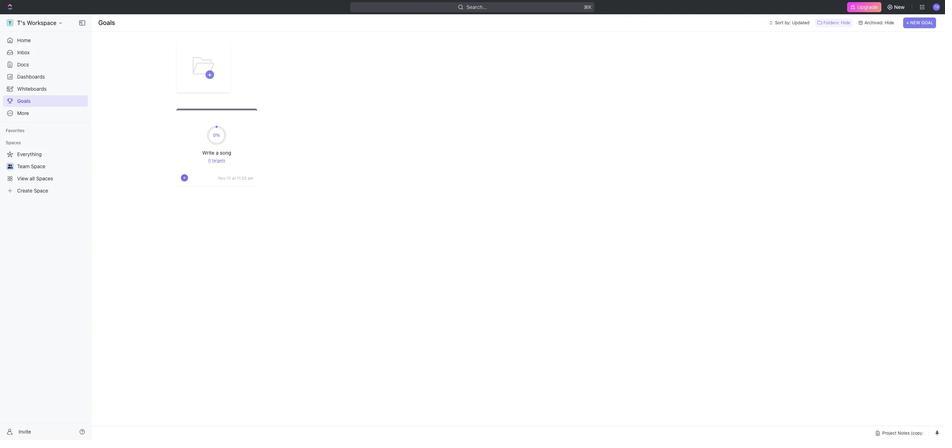 Task type: describe. For each thing, give the bounding box(es) containing it.
upgrade
[[858, 4, 878, 10]]

targets
[[212, 158, 225, 163]]

+ new goal
[[907, 20, 934, 25]]

new inside button
[[895, 4, 905, 10]]

folders: hide
[[824, 20, 851, 25]]

t's workspace, , element
[[6, 19, 14, 26]]

team space link
[[17, 161, 87, 172]]

t
[[9, 20, 11, 26]]

goals inside sidebar navigation
[[17, 98, 31, 104]]

+ for + new goal
[[907, 20, 910, 25]]

17
[[227, 176, 231, 180]]

inbox link
[[3, 47, 88, 58]]

sort
[[776, 20, 784, 25]]

dashboards
[[17, 74, 45, 80]]

new button
[[885, 1, 910, 13]]

updated
[[793, 20, 810, 25]]

nov
[[219, 176, 226, 180]]

workspace
[[27, 20, 57, 26]]

invite
[[19, 429, 31, 435]]

team space
[[17, 163, 45, 170]]

write a song 0 targets
[[202, 150, 231, 163]]

archived:
[[865, 20, 884, 25]]

sidebar navigation
[[0, 14, 93, 441]]

tb
[[935, 5, 940, 9]]

create
[[17, 188, 33, 194]]

sort by: updated button
[[767, 19, 812, 27]]

am
[[248, 176, 254, 180]]

view
[[17, 176, 28, 182]]

docs
[[17, 62, 29, 68]]

0 vertical spatial spaces
[[6, 140, 21, 146]]

nov 17 at 11:23 am
[[219, 176, 254, 180]]

at
[[232, 176, 236, 180]]

dashboards link
[[3, 71, 88, 83]]

b button
[[180, 174, 189, 182]]

goals link
[[3, 96, 88, 107]]

favorites
[[6, 128, 25, 133]]

space for create space
[[34, 188, 48, 194]]

t's workspace
[[17, 20, 57, 26]]

everything
[[17, 151, 42, 157]]



Task type: vqa. For each thing, say whether or not it's contained in the screenshot.
NOV
yes



Task type: locate. For each thing, give the bounding box(es) containing it.
upgrade link
[[848, 2, 882, 12]]

more
[[17, 110, 29, 116]]

1 horizontal spatial +
[[907, 20, 910, 25]]

space down "view all spaces" link
[[34, 188, 48, 194]]

docs link
[[3, 59, 88, 70]]

spaces
[[6, 140, 21, 146], [36, 176, 53, 182]]

hide
[[842, 20, 851, 25], [886, 20, 895, 25]]

1 horizontal spatial hide
[[886, 20, 895, 25]]

new
[[895, 4, 905, 10], [911, 20, 921, 25]]

whiteboards link
[[3, 83, 88, 95]]

team
[[17, 163, 30, 170]]

1 vertical spatial space
[[34, 188, 48, 194]]

0 horizontal spatial spaces
[[6, 140, 21, 146]]

0 horizontal spatial hide
[[842, 20, 851, 25]]

home link
[[3, 35, 88, 46]]

view all spaces link
[[3, 173, 87, 185]]

user group image
[[7, 165, 13, 169]]

0 vertical spatial goals
[[98, 19, 115, 26]]

⌘k
[[585, 4, 592, 10]]

2 hide from the left
[[886, 20, 895, 25]]

0 horizontal spatial +
[[208, 71, 212, 78]]

spaces up 'create space' link
[[36, 176, 53, 182]]

tb button
[[932, 1, 943, 13]]

space for team space
[[31, 163, 45, 170]]

11:23
[[237, 176, 247, 180]]

new right upgrade
[[895, 4, 905, 10]]

favorites button
[[3, 127, 27, 135]]

a
[[216, 150, 219, 156]]

write
[[202, 150, 215, 156]]

hide right archived:
[[886, 20, 895, 25]]

b
[[184, 176, 186, 180]]

whiteboards
[[17, 86, 47, 92]]

t's
[[17, 20, 25, 26]]

all
[[30, 176, 35, 182]]

song
[[220, 150, 231, 156]]

1 hide from the left
[[842, 20, 851, 25]]

+ for +
[[208, 71, 212, 78]]

create space
[[17, 188, 48, 194]]

1 horizontal spatial new
[[911, 20, 921, 25]]

hide for folders: hide
[[842, 20, 851, 25]]

goals
[[98, 19, 115, 26], [17, 98, 31, 104]]

view all spaces
[[17, 176, 53, 182]]

1 horizontal spatial goals
[[98, 19, 115, 26]]

0 vertical spatial +
[[907, 20, 910, 25]]

1 horizontal spatial spaces
[[36, 176, 53, 182]]

home
[[17, 37, 31, 43]]

new left "goal"
[[911, 20, 921, 25]]

sort by: updated
[[776, 20, 810, 25]]

+
[[907, 20, 910, 25], [208, 71, 212, 78]]

0 vertical spatial space
[[31, 163, 45, 170]]

space
[[31, 163, 45, 170], [34, 188, 48, 194]]

spaces down favorites button
[[6, 140, 21, 146]]

tree
[[3, 149, 88, 197]]

0 horizontal spatial new
[[895, 4, 905, 10]]

hide for archived: hide
[[886, 20, 895, 25]]

create space link
[[3, 185, 87, 197]]

1 vertical spatial goals
[[17, 98, 31, 104]]

goal
[[922, 20, 934, 25]]

tree inside sidebar navigation
[[3, 149, 88, 197]]

tree containing everything
[[3, 149, 88, 197]]

0 horizontal spatial goals
[[17, 98, 31, 104]]

more button
[[3, 108, 88, 119]]

inbox
[[17, 49, 30, 55]]

hide right the folders:
[[842, 20, 851, 25]]

archived: hide
[[865, 20, 895, 25]]

1 vertical spatial +
[[208, 71, 212, 78]]

1 vertical spatial new
[[911, 20, 921, 25]]

folders:
[[824, 20, 840, 25]]

by:
[[785, 20, 792, 25]]

0
[[208, 158, 211, 163]]

0 vertical spatial new
[[895, 4, 905, 10]]

space up view all spaces
[[31, 163, 45, 170]]

everything link
[[3, 149, 87, 160]]

search...
[[467, 4, 487, 10]]

1 vertical spatial spaces
[[36, 176, 53, 182]]



